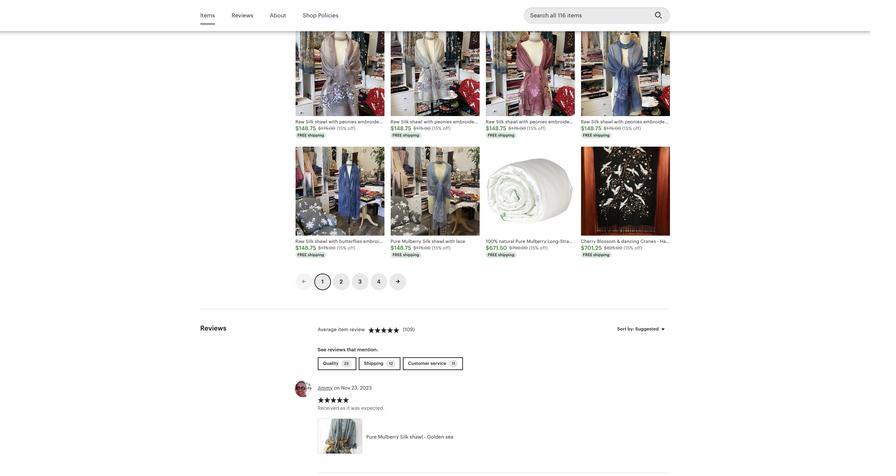 Task type: locate. For each thing, give the bounding box(es) containing it.
shipping
[[308, 14, 324, 18], [594, 14, 610, 18], [308, 133, 324, 137], [403, 133, 420, 137], [499, 133, 515, 137], [594, 133, 610, 137], [308, 253, 324, 257], [403, 253, 420, 257], [499, 253, 515, 257], [594, 253, 610, 257]]

on
[[334, 385, 340, 391]]

embroidery left blue at top
[[644, 119, 670, 124]]

raw inside raw silk shawl with butterflies embroidery $ 148.75 $ 175.00 (15% off) free shipping
[[296, 239, 305, 244]]

100% natural pure mulberry long-strand silk filled all-season comforter – 200 gsm in pure mulberry 16 mm silk cover image
[[486, 147, 575, 236]]

- for dusty-
[[385, 119, 387, 124]]

shawl inside the pure mulberry silk shawl - golden sea link
[[410, 434, 423, 440]]

- for red-
[[576, 119, 577, 124]]

violet inside raw silk shawl with peonies embroidery - red-violet $ 148.75 $ 175.00 (15% off) free shipping
[[587, 119, 599, 124]]

silk for red-
[[497, 119, 504, 124]]

cashmere
[[703, 239, 725, 244]]

with
[[329, 119, 338, 124], [424, 119, 434, 124], [519, 119, 529, 124], [615, 119, 624, 124], [329, 239, 338, 244], [446, 239, 455, 244]]

raw for blue
[[581, 119, 591, 124]]

shawl inside cherry blossom & dancing cranes - hand embroidered cashmere shawl $ 701.25 $ 825.00 (15% off) free shipping
[[726, 239, 739, 244]]

cherry
[[581, 239, 596, 244]]

mulberry for $
[[402, 239, 422, 244]]

raw for gray
[[391, 119, 400, 124]]

shipping inside raw silk shawl with butterflies embroidery $ 148.75 $ 175.00 (15% off) free shipping
[[308, 253, 324, 257]]

review
[[350, 327, 365, 332]]

shipping inside $ 148.75 $ 175.00 (15% off) free shipping
[[594, 14, 610, 18]]

1 vertical spatial reviews
[[200, 325, 227, 332]]

sort by: suggested
[[618, 326, 659, 332]]

148.75 inside the raw silk shawl with peonies embroidery - dusty-violet $ 148.75 $ 175.00 (15% off) free shipping
[[299, 125, 316, 132]]

(15%
[[524, 6, 534, 11], [623, 6, 633, 11], [337, 126, 347, 131], [432, 126, 442, 131], [528, 126, 537, 131], [623, 126, 633, 131], [337, 245, 347, 251], [432, 245, 442, 251], [530, 245, 539, 251], [624, 245, 634, 251]]

peonies
[[340, 119, 357, 124], [435, 119, 452, 124], [530, 119, 548, 124], [625, 119, 643, 124]]

customer service
[[408, 361, 448, 366]]

23
[[344, 362, 349, 366]]

2 peonies from the left
[[435, 119, 452, 124]]

it
[[347, 405, 350, 411]]

items
[[200, 12, 215, 19]]

raw silk shawl with peonies embroidery - gray image
[[391, 27, 480, 116]]

with inside raw silk shawl with butterflies embroidery $ 148.75 $ 175.00 (15% off) free shipping
[[329, 239, 338, 244]]

embroidery inside the raw silk shawl with peonies embroidery - dusty-violet $ 148.75 $ 175.00 (15% off) free shipping
[[358, 119, 384, 124]]

raw inside the raw silk shawl with peonies embroidery - dusty-violet $ 148.75 $ 175.00 (15% off) free shipping
[[296, 119, 305, 124]]

jimmy on nov 23, 2023
[[318, 385, 372, 391]]

silk
[[306, 119, 314, 124], [401, 119, 409, 124], [497, 119, 504, 124], [592, 119, 600, 124], [306, 239, 314, 244], [423, 239, 431, 244], [401, 434, 409, 440]]

mulberry
[[402, 239, 422, 244], [378, 434, 399, 440]]

silk for blue
[[592, 119, 600, 124]]

raw silk shawl with butterflies embroidery image
[[296, 147, 385, 236]]

1 link
[[314, 273, 331, 290]]

- inside raw silk shawl with peonies embroidery - gray $ 148.75 $ 175.00 (15% off) free shipping
[[480, 119, 482, 124]]

175.00 inside pure mulberry silk shawl with lace $ 148.75 $ 175.00 (15% off) free shipping
[[417, 245, 431, 251]]

with for dusty-
[[329, 119, 338, 124]]

0 horizontal spatial mulberry
[[378, 434, 399, 440]]

shipping
[[364, 361, 385, 366]]

butterflies
[[340, 239, 362, 244]]

shipping inside raw silk shawl with peonies embroidery - gray $ 148.75 $ 175.00 (15% off) free shipping
[[403, 133, 420, 137]]

peonies for dusty-
[[340, 119, 357, 124]]

embroidery inside raw silk shawl with peonies embroidery - red-violet $ 148.75 $ 175.00 (15% off) free shipping
[[549, 119, 574, 124]]

average
[[318, 327, 337, 332]]

$
[[581, 6, 585, 12], [316, 6, 319, 11], [604, 6, 607, 11], [296, 125, 299, 132], [391, 125, 395, 132], [486, 125, 490, 132], [581, 125, 585, 132], [318, 126, 321, 131], [414, 126, 417, 131], [509, 126, 512, 131], [604, 126, 607, 131], [296, 245, 299, 251], [391, 245, 395, 251], [486, 245, 490, 251], [581, 245, 585, 251], [318, 245, 321, 251], [414, 245, 417, 251], [510, 245, 512, 251], [605, 245, 608, 251]]

- inside raw silk shawl with peonies embroidery - red-violet $ 148.75 $ 175.00 (15% off) free shipping
[[576, 119, 577, 124]]

that
[[347, 347, 356, 352]]

raw silk shawl with butterflies embroidery $ 148.75 $ 175.00 (15% off) free shipping
[[296, 239, 389, 257]]

- left red-
[[576, 119, 577, 124]]

shop policies link
[[303, 8, 339, 24]]

shipping inside pure mulberry silk shawl with lace $ 148.75 $ 175.00 (15% off) free shipping
[[403, 253, 420, 257]]

0 vertical spatial reviews
[[232, 12, 253, 19]]

silk inside the raw silk shawl with peonies embroidery - dusty-violet $ 148.75 $ 175.00 (15% off) free shipping
[[306, 119, 314, 124]]

148.75 inside raw silk shawl with butterflies embroidery $ 148.75 $ 175.00 (15% off) free shipping
[[299, 245, 316, 251]]

pure mulberry silk shawl with lace image
[[391, 147, 480, 236]]

175.00 inside raw silk shawl with butterflies embroidery $ 148.75 $ 175.00 (15% off) free shipping
[[321, 245, 336, 251]]

175.00
[[607, 6, 622, 11], [321, 126, 336, 131], [417, 126, 431, 131], [512, 126, 526, 131], [607, 126, 622, 131], [321, 245, 336, 251], [417, 245, 431, 251]]

free
[[298, 14, 307, 18], [584, 14, 593, 18], [298, 133, 307, 137], [393, 133, 402, 137], [488, 133, 498, 137], [584, 133, 593, 137], [298, 253, 307, 257], [393, 253, 402, 257], [488, 253, 498, 257], [584, 253, 593, 257]]

off) inside raw silk shawl with butterflies embroidery $ 148.75 $ 175.00 (15% off) free shipping
[[348, 245, 356, 251]]

jimmy link
[[318, 385, 333, 391]]

silk inside raw silk shawl with butterflies embroidery $ 148.75 $ 175.00 (15% off) free shipping
[[306, 239, 314, 244]]

1 horizontal spatial mulberry
[[402, 239, 422, 244]]

peonies for blue
[[625, 119, 643, 124]]

0 horizontal spatial reviews
[[200, 325, 227, 332]]

off) inside raw silk shawl with peonies embroidery - red-violet $ 148.75 $ 175.00 (15% off) free shipping
[[539, 126, 546, 131]]

see reviews that mention:
[[318, 347, 378, 352]]

mulberry for sea
[[378, 434, 399, 440]]

embroidery
[[358, 119, 384, 124], [453, 119, 479, 124], [549, 119, 574, 124], [644, 119, 670, 124], [364, 239, 389, 244]]

embroidery left dusty-
[[358, 119, 384, 124]]

with inside raw silk shawl with peonies embroidery - gray $ 148.75 $ 175.00 (15% off) free shipping
[[424, 119, 434, 124]]

0 horizontal spatial pure
[[367, 434, 377, 440]]

off) inside $ 671.50 $ 790.00 (15% off) free shipping
[[540, 245, 548, 251]]

pure for $
[[391, 239, 401, 244]]

4
[[377, 278, 381, 285]]

1 vertical spatial pure
[[367, 434, 377, 440]]

shawl inside raw silk shawl with peonies embroidery - red-violet $ 148.75 $ 175.00 (15% off) free shipping
[[506, 119, 518, 124]]

shipping inside $ 671.50 $ 790.00 (15% off) free shipping
[[499, 253, 515, 257]]

2023
[[360, 385, 372, 391]]

embroidery for red-
[[549, 119, 574, 124]]

- left golden
[[425, 434, 426, 440]]

- inside raw silk shawl with peonies embroidery - blue $ 148.75 $ 175.00 (15% off) free shipping
[[671, 119, 672, 124]]

-
[[385, 119, 387, 124], [480, 119, 482, 124], [576, 119, 577, 124], [671, 119, 672, 124], [658, 239, 659, 244], [425, 434, 426, 440]]

silk inside raw silk shawl with peonies embroidery - red-violet $ 148.75 $ 175.00 (15% off) free shipping
[[497, 119, 504, 124]]

with for 148.75
[[329, 239, 338, 244]]

embroidery left gray
[[453, 119, 479, 124]]

175.00 inside raw silk shawl with peonies embroidery - gray $ 148.75 $ 175.00 (15% off) free shipping
[[417, 126, 431, 131]]

service
[[431, 361, 447, 366]]

2 violet from the left
[[587, 119, 599, 124]]

reviews link
[[232, 8, 253, 24]]

(15% inside $ 148.75 $ 175.00 (15% off) free shipping
[[623, 6, 633, 11]]

peonies inside raw silk shawl with peonies embroidery - gray $ 148.75 $ 175.00 (15% off) free shipping
[[435, 119, 452, 124]]

pure
[[391, 239, 401, 244], [367, 434, 377, 440]]

expected.
[[362, 405, 385, 411]]

0 vertical spatial pure
[[391, 239, 401, 244]]

peonies inside raw silk shawl with peonies embroidery - red-violet $ 148.75 $ 175.00 (15% off) free shipping
[[530, 119, 548, 124]]

raw
[[296, 119, 305, 124], [391, 119, 400, 124], [486, 119, 495, 124], [581, 119, 591, 124], [296, 239, 305, 244]]

(15% inside raw silk shawl with peonies embroidery - blue $ 148.75 $ 175.00 (15% off) free shipping
[[623, 126, 633, 131]]

silk inside pure mulberry silk shawl with lace $ 148.75 $ 175.00 (15% off) free shipping
[[423, 239, 431, 244]]

$ 148.75 $ 175.00 (15% off) free shipping
[[581, 6, 642, 18]]

- left dusty-
[[385, 119, 387, 124]]

raw inside raw silk shawl with peonies embroidery - red-violet $ 148.75 $ 175.00 (15% off) free shipping
[[486, 119, 495, 124]]

175.00 inside raw silk shawl with peonies embroidery - red-violet $ 148.75 $ 175.00 (15% off) free shipping
[[512, 126, 526, 131]]

0 horizontal spatial violet
[[401, 119, 414, 124]]

see
[[318, 347, 327, 352]]

mulberry inside pure mulberry silk shawl with lace $ 148.75 $ 175.00 (15% off) free shipping
[[402, 239, 422, 244]]

off) inside pure mulberry silk shawl with lace $ 148.75 $ 175.00 (15% off) free shipping
[[443, 245, 451, 251]]

175.00 inside $ 148.75 $ 175.00 (15% off) free shipping
[[607, 6, 622, 11]]

sort
[[618, 326, 627, 332]]

12
[[389, 362, 393, 366]]

(15% inside raw silk shawl with peonies embroidery - red-violet $ 148.75 $ 175.00 (15% off) free shipping
[[528, 126, 537, 131]]

148.75
[[585, 6, 602, 12], [299, 125, 316, 132], [395, 125, 412, 132], [490, 125, 507, 132], [585, 125, 602, 132], [299, 245, 316, 251], [395, 245, 412, 251]]

- left blue at top
[[671, 119, 672, 124]]

pure for sea
[[367, 434, 377, 440]]

silk inside raw silk shawl with peonies embroidery - gray $ 148.75 $ 175.00 (15% off) free shipping
[[401, 119, 409, 124]]

- left gray
[[480, 119, 482, 124]]

with for red-
[[519, 119, 529, 124]]

(15% inside raw silk shawl with peonies embroidery - gray $ 148.75 $ 175.00 (15% off) free shipping
[[432, 126, 442, 131]]

blossom
[[598, 239, 616, 244]]

peonies inside the raw silk shawl with peonies embroidery - dusty-violet $ 148.75 $ 175.00 (15% off) free shipping
[[340, 119, 357, 124]]

shop policies
[[303, 12, 339, 19]]

embroidery inside raw silk shawl with butterflies embroidery $ 148.75 $ 175.00 (15% off) free shipping
[[364, 239, 389, 244]]

embroidery inside raw silk shawl with peonies embroidery - blue $ 148.75 $ 175.00 (15% off) free shipping
[[644, 119, 670, 124]]

silk for 148.75
[[306, 239, 314, 244]]

with inside raw silk shawl with peonies embroidery - blue $ 148.75 $ 175.00 (15% off) free shipping
[[615, 119, 624, 124]]

was
[[351, 405, 360, 411]]

shipping inside raw silk shawl with peonies embroidery - blue $ 148.75 $ 175.00 (15% off) free shipping
[[594, 133, 610, 137]]

- left hand
[[658, 239, 659, 244]]

silk inside raw silk shawl with peonies embroidery - blue $ 148.75 $ 175.00 (15% off) free shipping
[[592, 119, 600, 124]]

peonies inside raw silk shawl with peonies embroidery - blue $ 148.75 $ 175.00 (15% off) free shipping
[[625, 119, 643, 124]]

shawl inside raw silk shawl with butterflies embroidery $ 148.75 $ 175.00 (15% off) free shipping
[[315, 239, 328, 244]]

4 link
[[371, 273, 387, 290]]

pure mulberry silk shawl with lace $ 148.75 $ 175.00 (15% off) free shipping
[[391, 239, 466, 257]]

embroidery left red-
[[549, 119, 574, 124]]

peonies for gray
[[435, 119, 452, 124]]

1
[[322, 278, 324, 285]]

embroidery inside raw silk shawl with peonies embroidery - gray $ 148.75 $ 175.00 (15% off) free shipping
[[453, 119, 479, 124]]

jimmy
[[318, 385, 333, 391]]

raw silk shawl with peonies embroidery - blue image
[[581, 27, 670, 116]]

1 horizontal spatial pure
[[391, 239, 401, 244]]

received as it was expected.
[[318, 405, 385, 411]]

off)
[[535, 6, 543, 11], [634, 6, 642, 11], [348, 126, 356, 131], [443, 126, 451, 131], [539, 126, 546, 131], [634, 126, 642, 131], [348, 245, 356, 251], [443, 245, 451, 251], [540, 245, 548, 251], [635, 245, 643, 251]]

pure inside pure mulberry silk shawl with lace $ 148.75 $ 175.00 (15% off) free shipping
[[391, 239, 401, 244]]

average item review
[[318, 327, 365, 332]]

0 vertical spatial mulberry
[[402, 239, 422, 244]]

- inside the raw silk shawl with peonies embroidery - dusty-violet $ 148.75 $ 175.00 (15% off) free shipping
[[385, 119, 387, 124]]

gray
[[483, 119, 493, 124]]

blue
[[674, 119, 683, 124]]

embroidery right butterflies on the left bottom of page
[[364, 239, 389, 244]]

3 peonies from the left
[[530, 119, 548, 124]]

shipping inside the raw silk shawl with peonies embroidery - dusty-violet $ 148.75 $ 175.00 (15% off) free shipping
[[308, 133, 324, 137]]

raw inside raw silk shawl with peonies embroidery - blue $ 148.75 $ 175.00 (15% off) free shipping
[[581, 119, 591, 124]]

shawl inside pure mulberry silk shawl with lace $ 148.75 $ 175.00 (15% off) free shipping
[[432, 239, 445, 244]]

embroidery for gray
[[453, 119, 479, 124]]

cherry blossom & dancing cranes - hand embroidered cashmere shawl $ 701.25 $ 825.00 (15% off) free shipping
[[581, 239, 739, 257]]

4 peonies from the left
[[625, 119, 643, 124]]

nov
[[341, 385, 351, 391]]

with inside the raw silk shawl with peonies embroidery - dusty-violet $ 148.75 $ 175.00 (15% off) free shipping
[[329, 119, 338, 124]]

1 peonies from the left
[[340, 119, 357, 124]]

violet inside the raw silk shawl with peonies embroidery - dusty-violet $ 148.75 $ 175.00 (15% off) free shipping
[[401, 119, 414, 124]]

as
[[341, 405, 346, 411]]

with inside raw silk shawl with peonies embroidery - red-violet $ 148.75 $ 175.00 (15% off) free shipping
[[519, 119, 529, 124]]

23,
[[352, 385, 359, 391]]

175.00 inside the raw silk shawl with peonies embroidery - dusty-violet $ 148.75 $ 175.00 (15% off) free shipping
[[321, 126, 336, 131]]

1 violet from the left
[[401, 119, 414, 124]]

embroidery for dusty-
[[358, 119, 384, 124]]

off) inside the raw silk shawl with peonies embroidery - dusty-violet $ 148.75 $ 175.00 (15% off) free shipping
[[348, 126, 356, 131]]

raw for dusty-
[[296, 119, 305, 124]]

free inside raw silk shawl with butterflies embroidery $ 148.75 $ 175.00 (15% off) free shipping
[[298, 253, 307, 257]]

1 vertical spatial mulberry
[[378, 434, 399, 440]]

lace
[[457, 239, 466, 244]]

1 horizontal spatial violet
[[587, 119, 599, 124]]

raw inside raw silk shawl with peonies embroidery - gray $ 148.75 $ 175.00 (15% off) free shipping
[[391, 119, 400, 124]]

shipping inside 89.25 $ 105.00 free shipping
[[308, 14, 324, 18]]

shawl inside raw silk shawl with peonies embroidery - gray $ 148.75 $ 175.00 (15% off) free shipping
[[410, 119, 423, 124]]

shawl inside the raw silk shawl with peonies embroidery - dusty-violet $ 148.75 $ 175.00 (15% off) free shipping
[[315, 119, 328, 124]]



Task type: vqa. For each thing, say whether or not it's contained in the screenshot.
embroidery within the Raw Silk shawl with peonies embroidery - gray $ 148.75 $ 175.00 (15% off) FREE shipping
yes



Task type: describe. For each thing, give the bounding box(es) containing it.
raw for 148.75
[[296, 239, 305, 244]]

embroidered
[[674, 239, 702, 244]]

raw silk shawl with peonies embroidery - dusty-violet image
[[296, 27, 385, 116]]

by:
[[628, 326, 635, 332]]

(15% inside $ 671.50 $ 790.00 (15% off) free shipping
[[530, 245, 539, 251]]

shawl inside raw silk shawl with peonies embroidery - blue $ 148.75 $ 175.00 (15% off) free shipping
[[601, 119, 613, 124]]

with for blue
[[615, 119, 624, 124]]

items link
[[200, 8, 215, 24]]

free inside raw silk shawl with peonies embroidery - red-violet $ 148.75 $ 175.00 (15% off) free shipping
[[488, 133, 498, 137]]

suggested
[[636, 326, 659, 332]]

off) inside cherry blossom & dancing cranes - hand embroidered cashmere shawl $ 701.25 $ 825.00 (15% off) free shipping
[[635, 245, 643, 251]]

free inside cherry blossom & dancing cranes - hand embroidered cashmere shawl $ 701.25 $ 825.00 (15% off) free shipping
[[584, 253, 593, 257]]

shipping inside raw silk shawl with peonies embroidery - red-violet $ 148.75 $ 175.00 (15% off) free shipping
[[499, 133, 515, 137]]

(15% inside the raw silk shawl with peonies embroidery - dusty-violet $ 148.75 $ 175.00 (15% off) free shipping
[[337, 126, 347, 131]]

3 link
[[352, 273, 369, 290]]

105.00
[[319, 6, 335, 11]]

raw silk shawl with peonies embroidery - blue $ 148.75 $ 175.00 (15% off) free shipping
[[581, 119, 683, 137]]

free inside 89.25 $ 105.00 free shipping
[[298, 14, 307, 18]]

silk for dusty-
[[306, 119, 314, 124]]

148.75 inside raw silk shawl with peonies embroidery - blue $ 148.75 $ 175.00 (15% off) free shipping
[[585, 125, 602, 132]]

shipping inside cherry blossom & dancing cranes - hand embroidered cashmere shawl $ 701.25 $ 825.00 (15% off) free shipping
[[594, 253, 610, 257]]

policies
[[318, 12, 339, 19]]

hand
[[661, 239, 672, 244]]

free inside $ 671.50 $ 790.00 (15% off) free shipping
[[488, 253, 498, 257]]

dusty-
[[388, 119, 401, 124]]

148.75 inside $ 148.75 $ 175.00 (15% off) free shipping
[[585, 6, 602, 12]]

raw silk shawl with peonies embroidery - dusty-violet $ 148.75 $ 175.00 (15% off) free shipping
[[296, 119, 414, 137]]

(109)
[[403, 327, 415, 332]]

with for gray
[[424, 119, 434, 124]]

pure mulberry silk shawl - golden sea
[[367, 434, 454, 440]]

item
[[338, 327, 349, 332]]

embroidery for blue
[[644, 119, 670, 124]]

671.50
[[490, 245, 508, 251]]

reviews
[[328, 347, 346, 352]]

cranes
[[641, 239, 657, 244]]

pure mulberry silk shawl - golden sea link
[[318, 419, 593, 456]]

quality
[[323, 361, 340, 366]]

free inside pure mulberry silk shawl with lace $ 148.75 $ 175.00 (15% off) free shipping
[[393, 253, 402, 257]]

1 horizontal spatial reviews
[[232, 12, 253, 19]]

790.00
[[512, 245, 528, 251]]

mention:
[[358, 347, 378, 352]]

- for blue
[[671, 119, 672, 124]]

red-
[[578, 119, 587, 124]]

89.25 $ 105.00 free shipping
[[298, 6, 335, 18]]

shop
[[303, 12, 317, 19]]

(15% inside pure mulberry silk shawl with lace $ 148.75 $ 175.00 (15% off) free shipping
[[432, 245, 442, 251]]

cherry blossom & dancing cranes - hand embroidered cashmere shawl image
[[581, 147, 670, 236]]

free inside raw silk shawl with peonies embroidery - blue $ 148.75 $ 175.00 (15% off) free shipping
[[584, 133, 593, 137]]

$ inside 89.25 $ 105.00 free shipping
[[316, 6, 319, 11]]

violet for red-
[[587, 119, 599, 124]]

148.75 inside raw silk shawl with peonies embroidery - red-violet $ 148.75 $ 175.00 (15% off) free shipping
[[490, 125, 507, 132]]

2
[[340, 278, 343, 285]]

825.00
[[608, 245, 623, 251]]

(15% inside raw silk shawl with butterflies embroidery $ 148.75 $ 175.00 (15% off) free shipping
[[337, 245, 347, 251]]

&
[[617, 239, 621, 244]]

148.75 inside pure mulberry silk shawl with lace $ 148.75 $ 175.00 (15% off) free shipping
[[395, 245, 412, 251]]

raw for red-
[[486, 119, 495, 124]]

3
[[359, 278, 362, 285]]

11
[[452, 362, 456, 366]]

about link
[[270, 8, 286, 24]]

- for gray
[[480, 119, 482, 124]]

89.25
[[299, 6, 314, 12]]

sea
[[446, 434, 454, 440]]

raw silk shawl with peonies embroidery - red-violet $ 148.75 $ 175.00 (15% off) free shipping
[[486, 119, 599, 137]]

about
[[270, 12, 286, 19]]

off) inside raw silk shawl with peonies embroidery - blue $ 148.75 $ 175.00 (15% off) free shipping
[[634, 126, 642, 131]]

golden
[[428, 434, 445, 440]]

silk for gray
[[401, 119, 409, 124]]

$ 671.50 $ 790.00 (15% off) free shipping
[[486, 245, 548, 257]]

(15% inside cherry blossom & dancing cranes - hand embroidered cashmere shawl $ 701.25 $ 825.00 (15% off) free shipping
[[624, 245, 634, 251]]

(15% off)
[[524, 6, 543, 11]]

free inside $ 148.75 $ 175.00 (15% off) free shipping
[[584, 14, 593, 18]]

175.00 inside raw silk shawl with peonies embroidery - blue $ 148.75 $ 175.00 (15% off) free shipping
[[607, 126, 622, 131]]

off) inside $ 148.75 $ 175.00 (15% off) free shipping
[[634, 6, 642, 11]]

701.25
[[585, 245, 602, 251]]

embroidery for 148.75
[[364, 239, 389, 244]]

free inside raw silk shawl with peonies embroidery - gray $ 148.75 $ 175.00 (15% off) free shipping
[[393, 133, 402, 137]]

with inside pure mulberry silk shawl with lace $ 148.75 $ 175.00 (15% off) free shipping
[[446, 239, 455, 244]]

2 link
[[333, 273, 350, 290]]

customer
[[408, 361, 430, 366]]

off) inside raw silk shawl with peonies embroidery - gray $ 148.75 $ 175.00 (15% off) free shipping
[[443, 126, 451, 131]]

peonies for red-
[[530, 119, 548, 124]]

dancing
[[622, 239, 640, 244]]

- inside cherry blossom & dancing cranes - hand embroidered cashmere shawl $ 701.25 $ 825.00 (15% off) free shipping
[[658, 239, 659, 244]]

148.75 inside raw silk shawl with peonies embroidery - gray $ 148.75 $ 175.00 (15% off) free shipping
[[395, 125, 412, 132]]

silk inside the pure mulberry silk shawl - golden sea link
[[401, 434, 409, 440]]

violet for dusty-
[[401, 119, 414, 124]]

Search all 116 items text field
[[524, 7, 650, 24]]

sort by: suggested button
[[613, 322, 673, 336]]

received
[[318, 405, 339, 411]]

raw silk shawl with peonies embroidery - red-violet image
[[486, 27, 575, 116]]

raw silk shawl with peonies embroidery - gray $ 148.75 $ 175.00 (15% off) free shipping
[[391, 119, 493, 137]]

free inside the raw silk shawl with peonies embroidery - dusty-violet $ 148.75 $ 175.00 (15% off) free shipping
[[298, 133, 307, 137]]



